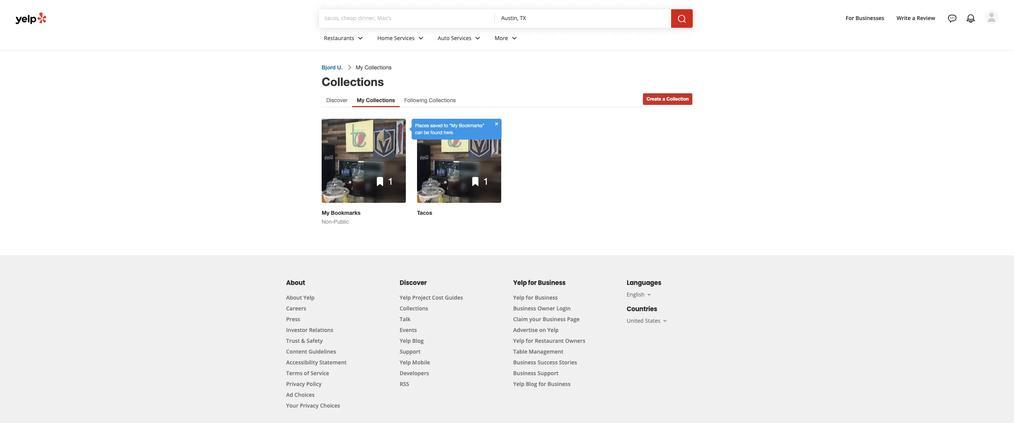 Task type: vqa. For each thing, say whether or not it's contained in the screenshot.
808
no



Task type: locate. For each thing, give the bounding box(es) containing it.
16 chevron down v2 image inside united states dropdown button
[[662, 318, 669, 324]]

search image
[[678, 14, 687, 23], [678, 14, 687, 23]]

messages image
[[948, 14, 957, 23], [948, 14, 957, 23]]

business owner login link
[[513, 305, 571, 313]]

blog down business support link
[[526, 381, 537, 388]]

for down business support link
[[539, 381, 546, 388]]

my collections tab list
[[322, 94, 461, 107]]

bjord u. image
[[985, 10, 999, 24]]

united states button
[[627, 318, 669, 325]]

auto
[[438, 34, 450, 42]]

careers link
[[286, 305, 306, 313]]

3 24 chevron down v2 image from the left
[[510, 33, 519, 43]]

1 vertical spatial blog
[[526, 381, 537, 388]]

yelp down events link
[[400, 338, 411, 345]]

16 chevron down v2 image right states
[[662, 318, 669, 324]]

0 horizontal spatial blog
[[412, 338, 424, 345]]

1 vertical spatial support
[[538, 370, 559, 377]]

trust
[[286, 338, 300, 345]]

united
[[627, 318, 644, 325]]

blog up support link
[[412, 338, 424, 345]]

0 vertical spatial choices
[[295, 392, 315, 399]]

discover inside my collections tab list
[[326, 97, 348, 104]]

yelp blog for business link
[[513, 381, 571, 388]]

privacy
[[286, 381, 305, 388], [300, 403, 319, 410]]

choices down policy
[[320, 403, 340, 410]]

24 chevron down v2 image
[[356, 33, 365, 43], [473, 33, 483, 43], [510, 33, 519, 43]]

16 chevron down v2 image inside english popup button
[[647, 292, 653, 298]]

a right create
[[663, 96, 666, 102]]

restaurants link
[[318, 28, 371, 50]]

tacos
[[417, 210, 432, 216]]

2 horizontal spatial 24 chevron down v2 image
[[510, 33, 519, 43]]

business down table
[[513, 359, 536, 367]]

about up about yelp link
[[286, 279, 305, 288]]

0 vertical spatial 16 chevron down v2 image
[[647, 292, 653, 298]]

0 horizontal spatial 16 chevron down v2 image
[[647, 292, 653, 298]]

16 chevron down v2 image
[[647, 292, 653, 298], [662, 318, 669, 324]]

advertise on yelp link
[[513, 327, 559, 334]]

support down yelp blog link
[[400, 349, 421, 356]]

privacy down terms
[[286, 381, 305, 388]]

1 horizontal spatial blog
[[526, 381, 537, 388]]

collections
[[365, 64, 392, 71], [322, 75, 384, 89], [366, 97, 395, 104], [429, 97, 456, 104], [400, 305, 428, 313]]

2 24 chevron down v2 image from the left
[[473, 33, 483, 43]]

2 vertical spatial my
[[322, 210, 330, 216]]

terms
[[286, 370, 303, 377]]

investor relations link
[[286, 327, 333, 334]]

restaurant
[[535, 338, 564, 345]]

yelp right on
[[548, 327, 559, 334]]

2 about from the top
[[286, 294, 302, 302]]

0 horizontal spatial support
[[400, 349, 421, 356]]

1 vertical spatial choices
[[320, 403, 340, 410]]

stories
[[559, 359, 577, 367]]

24 chevron down v2 image right more
[[510, 33, 519, 43]]

content guidelines link
[[286, 349, 336, 356]]

states
[[645, 318, 661, 325]]

about yelp link
[[286, 294, 315, 302]]

yelp
[[513, 279, 527, 288], [304, 294, 315, 302], [400, 294, 411, 302], [513, 294, 525, 302], [548, 327, 559, 334], [400, 338, 411, 345], [513, 338, 525, 345], [400, 359, 411, 367], [513, 381, 525, 388]]

a for review
[[913, 14, 916, 21]]

united states
[[627, 318, 661, 325]]

be
[[424, 130, 429, 136]]

choices
[[295, 392, 315, 399], [320, 403, 340, 410]]

a
[[913, 14, 916, 21], [663, 96, 666, 102]]

services for auto services
[[451, 34, 472, 42]]

content
[[286, 349, 307, 356]]

0 vertical spatial about
[[286, 279, 305, 288]]

1 horizontal spatial a
[[913, 14, 916, 21]]

collections down project
[[400, 305, 428, 313]]

my right the "discover" link
[[357, 97, 365, 104]]

business down stories
[[548, 381, 571, 388]]

my up the non-
[[322, 210, 330, 216]]

yelp project cost guides collections talk events yelp blog support yelp mobile developers rss
[[400, 294, 463, 388]]

a inside button
[[663, 96, 666, 102]]

for up business owner login link
[[526, 294, 534, 302]]

of
[[304, 370, 309, 377]]

support
[[400, 349, 421, 356], [538, 370, 559, 377]]

1 24 chevron down v2 image from the left
[[356, 33, 365, 43]]

about up careers
[[286, 294, 302, 302]]

about inside about yelp careers press investor relations trust & safety content guidelines accessibility statement terms of service privacy policy ad choices your privacy choices
[[286, 294, 302, 302]]

0 vertical spatial discover
[[326, 97, 348, 104]]

1 vertical spatial 16 chevron down v2 image
[[662, 318, 669, 324]]

services
[[394, 34, 415, 42], [451, 34, 472, 42]]

developers link
[[400, 370, 429, 377]]

  text field
[[325, 14, 489, 23]]

1 vertical spatial my collections
[[357, 97, 395, 104]]

services left 24 chevron down v2 image
[[394, 34, 415, 42]]

write a review
[[897, 14, 936, 21]]

1
[[388, 176, 393, 187], [484, 176, 489, 187]]

support down success
[[538, 370, 559, 377]]

address, neighborhood, city, state or zip text field
[[502, 14, 665, 22]]

business support link
[[513, 370, 559, 377]]

talk
[[400, 316, 411, 323]]

1 horizontal spatial support
[[538, 370, 559, 377]]

my collections link
[[352, 94, 400, 107]]

0 horizontal spatial discover
[[326, 97, 348, 104]]

0 horizontal spatial a
[[663, 96, 666, 102]]

0 vertical spatial a
[[913, 14, 916, 21]]

businesses
[[856, 14, 885, 21]]

yelp up careers
[[304, 294, 315, 302]]

mobile
[[412, 359, 430, 367]]

0 vertical spatial support
[[400, 349, 421, 356]]

1 vertical spatial my
[[357, 97, 365, 104]]

collections left 'following'
[[366, 97, 395, 104]]

services right "auto"
[[451, 34, 472, 42]]

1 horizontal spatial 24 chevron down v2 image
[[473, 33, 483, 43]]

to
[[444, 123, 448, 129]]

auto services
[[438, 34, 472, 42]]

your
[[530, 316, 542, 323]]

business up owner
[[535, 294, 558, 302]]

24 chevron down v2 image inside restaurants link
[[356, 33, 365, 43]]

statement
[[319, 359, 347, 367]]

for
[[528, 279, 537, 288], [526, 294, 534, 302], [526, 338, 534, 345], [539, 381, 546, 388]]

24 chevron down v2 image right restaurants
[[356, 33, 365, 43]]

16 chevron down v2 image down languages
[[647, 292, 653, 298]]

a right "write"
[[913, 14, 916, 21]]

0 horizontal spatial 1 link
[[322, 119, 406, 203]]

2 services from the left
[[451, 34, 472, 42]]

collection
[[667, 96, 689, 102]]

discover down u.
[[326, 97, 348, 104]]

  text field
[[502, 14, 665, 23]]

rss
[[400, 381, 409, 388]]

notifications image
[[967, 14, 976, 23], [967, 14, 976, 23]]

claim
[[513, 316, 528, 323]]

my collections inside tab list
[[357, 97, 395, 104]]

1 horizontal spatial services
[[451, 34, 472, 42]]

bjord u.
[[322, 64, 343, 71]]

privacy down the "ad choices" link
[[300, 403, 319, 410]]

choices down 'privacy policy' link
[[295, 392, 315, 399]]

1 services from the left
[[394, 34, 415, 42]]

1 for second 1 link from the left
[[484, 176, 489, 187]]

24 chevron down v2 image for more
[[510, 33, 519, 43]]

1 horizontal spatial 1 link
[[417, 119, 502, 203]]

1 about from the top
[[286, 279, 305, 288]]

can
[[415, 130, 423, 136]]

0 horizontal spatial services
[[394, 34, 415, 42]]

2 1 from the left
[[484, 176, 489, 187]]

for businesses
[[846, 14, 885, 21]]

24 chevron down v2 image
[[416, 33, 426, 43]]

yelp for restaurant owners link
[[513, 338, 586, 345]]

24 chevron down v2 image inside 'auto services' link
[[473, 33, 483, 43]]

ad choices link
[[286, 392, 315, 399]]

0 vertical spatial blog
[[412, 338, 424, 345]]

24 chevron down v2 image inside more link
[[510, 33, 519, 43]]

0 horizontal spatial 1
[[388, 176, 393, 187]]

0 horizontal spatial 24 chevron down v2 image
[[356, 33, 365, 43]]

press
[[286, 316, 300, 323]]

collections link
[[400, 305, 428, 313]]

yelp blog link
[[400, 338, 424, 345]]

home services link
[[371, 28, 432, 50]]

rss link
[[400, 381, 409, 388]]

1 horizontal spatial 16 chevron down v2 image
[[662, 318, 669, 324]]

my right u.
[[356, 64, 363, 71]]

create
[[647, 96, 662, 102]]

1 vertical spatial a
[[663, 96, 666, 102]]

for down the advertise
[[526, 338, 534, 345]]

a for collection
[[663, 96, 666, 102]]

languages
[[627, 279, 662, 288]]

yelp up yelp for business link
[[513, 279, 527, 288]]

careers
[[286, 305, 306, 313]]

discover link
[[322, 94, 352, 107]]

guidelines
[[309, 349, 336, 356]]

claim your business page link
[[513, 316, 580, 323]]

1 horizontal spatial discover
[[400, 279, 427, 288]]

1 1 from the left
[[388, 176, 393, 187]]

my bookmarks link
[[322, 210, 406, 217]]

1 horizontal spatial 1
[[484, 176, 489, 187]]

0 vertical spatial my
[[356, 64, 363, 71]]

places
[[415, 123, 429, 129]]

yelp for business link
[[513, 294, 558, 302]]

collections up to
[[429, 97, 456, 104]]

24 chevron down v2 image right auto services
[[473, 33, 483, 43]]

None search field
[[319, 9, 702, 28]]

discover up project
[[400, 279, 427, 288]]

1 vertical spatial about
[[286, 294, 302, 302]]



Task type: describe. For each thing, give the bounding box(es) containing it.
about for about
[[286, 279, 305, 288]]

owners
[[565, 338, 586, 345]]

english
[[627, 291, 645, 299]]

yelp up collections link
[[400, 294, 411, 302]]

restaurants
[[324, 34, 354, 42]]

accessibility statement link
[[286, 359, 347, 367]]

yelp for business
[[513, 279, 566, 288]]

0 vertical spatial privacy
[[286, 381, 305, 388]]

following
[[404, 97, 428, 104]]

my inside the "my bookmarks non-public"
[[322, 210, 330, 216]]

create a collection button
[[643, 94, 693, 105]]

support inside yelp for business business owner login claim your business page advertise on yelp yelp for restaurant owners table management business success stories business support yelp blog for business
[[538, 370, 559, 377]]

following collections
[[404, 97, 456, 104]]

home services
[[378, 34, 415, 42]]

collections inside yelp project cost guides collections talk events yelp blog support yelp mobile developers rss
[[400, 305, 428, 313]]

2 1 link from the left
[[417, 119, 502, 203]]

1 vertical spatial privacy
[[300, 403, 319, 410]]

business down owner
[[543, 316, 566, 323]]

public
[[334, 219, 349, 225]]

collections down u.
[[322, 75, 384, 89]]

blog inside yelp for business business owner login claim your business page advertise on yelp yelp for restaurant owners table management business success stories business support yelp blog for business
[[526, 381, 537, 388]]

talk link
[[400, 316, 411, 323]]

for businesses link
[[843, 11, 888, 25]]

&
[[301, 338, 305, 345]]

investor
[[286, 327, 308, 334]]

project
[[412, 294, 431, 302]]

press link
[[286, 316, 300, 323]]

for up yelp for business link
[[528, 279, 537, 288]]

saved
[[430, 123, 443, 129]]

bjord u. link
[[322, 64, 343, 71]]

bookmarks"
[[459, 123, 485, 129]]

safety
[[307, 338, 323, 345]]

privacy policy link
[[286, 381, 322, 388]]

create a collection
[[647, 96, 689, 102]]

1 1 link from the left
[[322, 119, 406, 203]]

your privacy choices link
[[286, 403, 340, 410]]

english button
[[627, 291, 653, 299]]

1 for first 1 link
[[388, 176, 393, 187]]

success
[[538, 359, 558, 367]]

0 horizontal spatial choices
[[295, 392, 315, 399]]

cost
[[432, 294, 444, 302]]

auto services link
[[432, 28, 489, 50]]

ad
[[286, 392, 293, 399]]

home
[[378, 34, 393, 42]]

management
[[529, 349, 564, 356]]

16 chevron down v2 image for countries
[[662, 318, 669, 324]]

yelp project cost guides link
[[400, 294, 463, 302]]

table management link
[[513, 349, 564, 356]]

about yelp careers press investor relations trust & safety content guidelines accessibility statement terms of service privacy policy ad choices your privacy choices
[[286, 294, 347, 410]]

24 chevron down v2 image for auto services
[[473, 33, 483, 43]]

places saved to "my bookmarks" can be found here.
[[415, 123, 485, 136]]

bjord
[[322, 64, 336, 71]]

u.
[[337, 64, 343, 71]]

yelp up table
[[513, 338, 525, 345]]

yelp up claim
[[513, 294, 525, 302]]

business up the yelp blog for business link at the right bottom of page
[[513, 370, 536, 377]]

table
[[513, 349, 528, 356]]

yelp down business support link
[[513, 381, 525, 388]]

16 chevron down v2 image for languages
[[647, 292, 653, 298]]

page
[[567, 316, 580, 323]]

advertise
[[513, 327, 538, 334]]

more link
[[489, 28, 525, 50]]

my inside tab list
[[357, 97, 365, 104]]

business up yelp for business link
[[538, 279, 566, 288]]

relations
[[309, 327, 333, 334]]

support inside yelp project cost guides collections talk events yelp blog support yelp mobile developers rss
[[400, 349, 421, 356]]

more
[[495, 34, 508, 42]]

my bookmarks non-public
[[322, 210, 361, 225]]

business success stories link
[[513, 359, 577, 367]]

service
[[311, 370, 329, 377]]

services for home services
[[394, 34, 415, 42]]

login
[[557, 305, 571, 313]]

1 horizontal spatial choices
[[320, 403, 340, 410]]

yelp inside about yelp careers press investor relations trust & safety content guidelines accessibility statement terms of service privacy policy ad choices your privacy choices
[[304, 294, 315, 302]]

on
[[540, 327, 546, 334]]

blog inside yelp project cost guides collections talk events yelp blog support yelp mobile developers rss
[[412, 338, 424, 345]]

review
[[917, 14, 936, 21]]

trust & safety link
[[286, 338, 323, 345]]

following collections link
[[400, 94, 461, 107]]

here.
[[444, 130, 454, 136]]

events
[[400, 327, 417, 334]]

business up claim
[[513, 305, 536, 313]]

countries
[[627, 305, 658, 314]]

about for about yelp careers press investor relations trust & safety content guidelines accessibility statement terms of service privacy policy ad choices your privacy choices
[[286, 294, 302, 302]]

0 vertical spatial my collections
[[356, 64, 392, 71]]

yelp mobile link
[[400, 359, 430, 367]]

write a review link
[[894, 11, 939, 25]]

non-
[[322, 219, 334, 225]]

1 vertical spatial discover
[[400, 279, 427, 288]]

tacos, cheap dinner, Max's text field
[[325, 14, 489, 22]]

write
[[897, 14, 911, 21]]

for
[[846, 14, 855, 21]]

bookmarks
[[331, 210, 361, 216]]

found
[[431, 130, 443, 136]]

collections down the home
[[365, 64, 392, 71]]

24 chevron down v2 image for restaurants
[[356, 33, 365, 43]]

yelp down support link
[[400, 359, 411, 367]]

accessibility
[[286, 359, 318, 367]]



